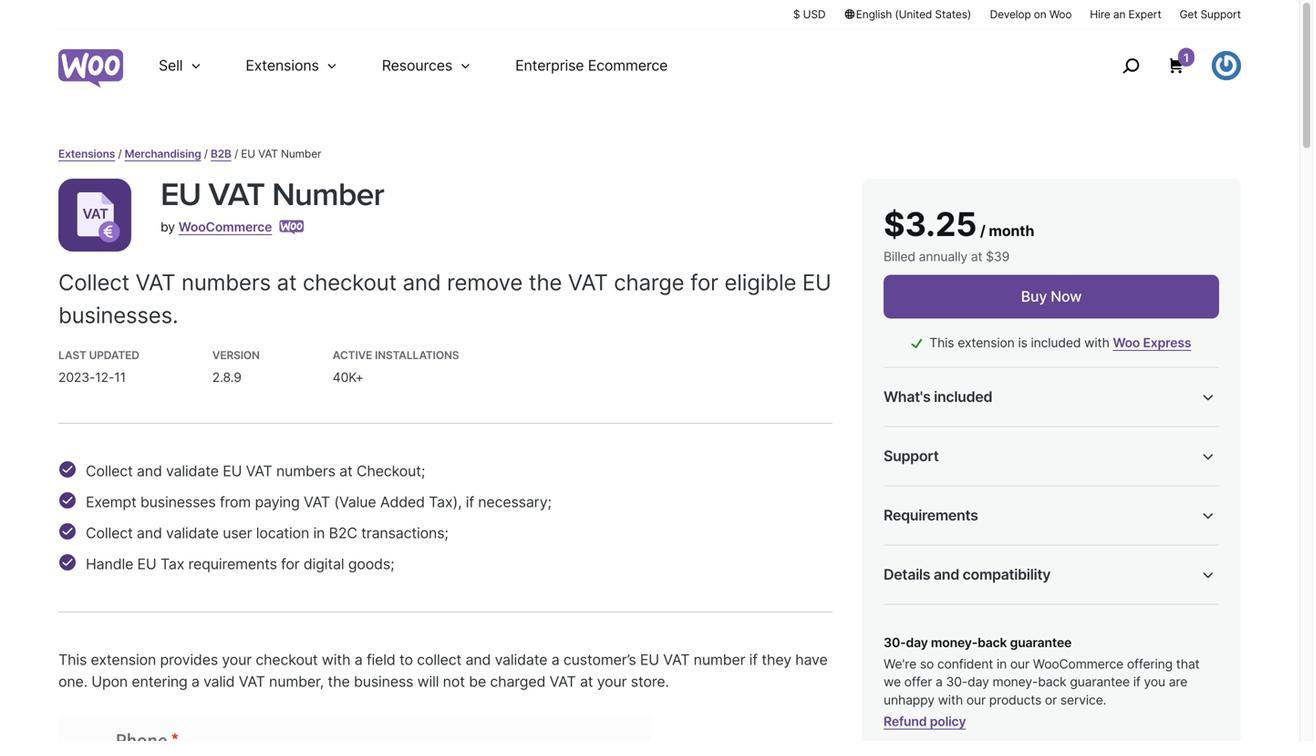 Task type: describe. For each thing, give the bounding box(es) containing it.
(value
[[334, 494, 376, 511]]

and inside collect vat numbers at checkout and remove the vat charge for eligible eu businesses.
[[403, 269, 441, 296]]

collect
[[417, 651, 462, 669]]

enterprise ecommerce link
[[494, 29, 690, 102]]

at up (value
[[340, 463, 353, 480]]

at inside this extension provides your checkout with a field to collect and validate a customer's eu vat number if they have one. upon entering a valid vat number, the business will not be charged vat at your store.
[[580, 673, 593, 691]]

0 vertical spatial included
[[1031, 335, 1081, 351]]

if inside '30-day money-back guarantee we're so confident in our woocommerce offering that we offer a 30-day money-back guarantee if you are unhappy with our products or service. refund policy'
[[1134, 675, 1141, 690]]

be
[[469, 673, 486, 691]]

1 horizontal spatial support
[[1201, 8, 1242, 21]]

1 horizontal spatial our
[[1011, 657, 1030, 672]]

version for woocommerce
[[994, 540, 1037, 555]]

refund policy link
[[884, 714, 966, 730]]

version history button
[[1082, 645, 1175, 667]]

higher for woocommerce version 7.2 or higher
[[1075, 540, 1113, 555]]

0 vertical spatial policy
[[957, 570, 994, 585]]

at inside "$3.25 / month billed annually at $39"
[[971, 249, 983, 265]]

woocommerce extensions , developed by woo
[[1012, 683, 1178, 716]]

by woocommerce
[[161, 219, 272, 235]]

a inside '30-day money-back guarantee we're so confident in our woocommerce offering that we offer a 30-day money-back guarantee if you are unhappy with our products or service. refund policy'
[[936, 675, 943, 690]]

extension for this extension is included with woo express
[[958, 335, 1015, 351]]

we're
[[884, 657, 917, 672]]

11 inside last updated 2023-12-11
[[114, 370, 126, 385]]

6.1
[[1013, 566, 1028, 582]]

extensions for extensions
[[246, 57, 319, 74]]

1 vertical spatial extension
[[940, 421, 997, 436]]

tax
[[160, 556, 184, 573]]

number inside breadcrumb "element"
[[281, 147, 321, 161]]

eu inside this extension provides your checkout with a field to collect and validate a customer's eu vat number if they have one. upon entering a valid vat number, the business will not be charged vat at your store.
[[640, 651, 660, 669]]

resources button
[[360, 29, 494, 102]]

in inside '30-day money-back guarantee we're so confident in our woocommerce offering that we offer a 30-day money-back guarantee if you are unhappy with our products or service. refund policy'
[[997, 657, 1007, 672]]

updates
[[1001, 421, 1049, 436]]

woocommerce inside '30-day money-back guarantee we're so confident in our woocommerce offering that we offer a 30-day money-back guarantee if you are unhappy with our products or service. refund policy'
[[1033, 657, 1124, 672]]

see privacy policy
[[884, 570, 994, 585]]

validate for user
[[166, 525, 219, 542]]

service navigation menu element
[[1084, 36, 1242, 95]]

exempt
[[86, 494, 136, 511]]

40k+
[[333, 370, 364, 385]]

see privacy policy link
[[884, 570, 994, 585]]

and for collect and validate eu vat numbers at checkout;
[[137, 463, 162, 480]]

eu down extensions / merchandising / b2b / eu vat number
[[161, 176, 201, 214]]

number,
[[269, 673, 324, 691]]

chevron up image for handled by
[[1198, 446, 1220, 468]]

vat down customer's
[[550, 673, 576, 691]]

at inside collect vat numbers at checkout and remove the vat charge for eligible eu businesses.
[[277, 269, 297, 296]]

update
[[913, 648, 955, 664]]

version for wordpress
[[967, 566, 1010, 582]]

year for extension
[[911, 421, 937, 436]]

2 vertical spatial guarantee
[[1070, 675, 1130, 690]]

this extension provides your checkout with a field to collect and validate a customer's eu vat number if they have one. upon entering a valid vat number, the business will not be charged vat at your store.
[[58, 651, 828, 691]]

privacy
[[910, 570, 954, 585]]

eu vat number field with focus showing the label above and description below, both editable in the setting image
[[58, 717, 651, 742]]

with inside '30-day money-back guarantee we're so confident in our woocommerce offering that we offer a 30-day money-back guarantee if you are unhappy with our products or service. refund policy'
[[938, 693, 963, 708]]

0 vertical spatial by
[[161, 219, 175, 235]]

open account menu image
[[1212, 51, 1242, 80]]

0 horizontal spatial your
[[222, 651, 252, 669]]

day for 30-day money-back guarantee
[[921, 477, 943, 492]]

2 vertical spatial 30-
[[946, 675, 968, 690]]

1 vertical spatial number
[[272, 176, 384, 214]]

not
[[443, 673, 465, 691]]

annually
[[919, 249, 968, 265]]

numbers inside collect vat numbers at checkout and remove the vat charge for eligible eu businesses.
[[181, 269, 271, 296]]

a left customer's
[[552, 651, 560, 669]]

last for last update
[[884, 648, 910, 664]]

buy now
[[1021, 288, 1082, 306]]

0 horizontal spatial support
[[884, 447, 939, 465]]

that
[[1177, 657, 1200, 672]]

wordpress
[[900, 566, 963, 582]]

1 vertical spatial 12-
[[1048, 648, 1067, 664]]

paying
[[255, 494, 300, 511]]

developed by woocommerce image
[[279, 220, 304, 235]]

guarantee for 30-day money-back guarantee we're so confident in our woocommerce offering that we offer a 30-day money-back guarantee if you are unhappy with our products or service. refund policy
[[1010, 635, 1072, 651]]

vat right "valid"
[[239, 673, 265, 691]]

1 horizontal spatial /
[[204, 147, 208, 161]]

1- for 1-year extension updates
[[900, 421, 911, 436]]

1 horizontal spatial 2023-
[[1012, 648, 1048, 664]]

vat inside breadcrumb "element"
[[258, 147, 278, 161]]

develop
[[990, 8, 1031, 21]]

eligible
[[725, 269, 797, 296]]

handle eu tax requirements for digital goods;
[[86, 556, 394, 573]]

get
[[1180, 8, 1198, 21]]

woocommerce up "wordpress"
[[900, 540, 991, 555]]

2023-12-11 version history
[[1012, 648, 1175, 664]]

eu vat number
[[161, 176, 384, 214]]

1 horizontal spatial your
[[597, 673, 627, 691]]

offer
[[905, 675, 933, 690]]

remove
[[447, 269, 523, 296]]

extensions for extensions / merchandising / b2b / eu vat number
[[58, 147, 115, 161]]

checkout;
[[357, 463, 425, 480]]

english (united states)
[[856, 8, 972, 21]]

hire an expert
[[1090, 8, 1162, 21]]

or for php version 7.2 or higher
[[995, 592, 1007, 608]]

woocommerce up woocommerce version 7.2 or higher on the bottom
[[965, 480, 1072, 498]]

by inside woocommerce extensions , developed by woo
[[1079, 701, 1094, 716]]

0 vertical spatial with
[[1085, 335, 1110, 351]]

1-year extension updates
[[900, 421, 1049, 436]]

1 vertical spatial included
[[934, 388, 993, 406]]

7.2 for php
[[975, 592, 991, 608]]

an
[[1114, 8, 1126, 21]]

woocommerce extensions link
[[1012, 683, 1174, 698]]

eu left tax
[[137, 556, 157, 573]]

month
[[989, 222, 1035, 240]]

last updated 2023-12-11
[[58, 349, 139, 385]]

check image
[[912, 335, 930, 351]]

woocommerce link for by
[[179, 219, 272, 235]]

$3.25
[[884, 204, 977, 244]]

$ usd button
[[794, 6, 826, 22]]

$3.25 / month billed annually at $39
[[884, 204, 1035, 265]]

checkout for at
[[303, 269, 397, 296]]

one.
[[58, 673, 88, 691]]

this for this extension is included with woo express
[[930, 335, 955, 351]]

goods;
[[348, 556, 394, 573]]

extensions button
[[224, 29, 360, 102]]

digital
[[304, 556, 344, 573]]

active installations 40k+
[[333, 349, 459, 385]]

the inside this extension provides your checkout with a field to collect and validate a customer's eu vat number if they have one. upon entering a valid vat number, the business will not be charged vat at your store.
[[328, 673, 350, 691]]

sell button
[[137, 29, 224, 102]]

confident
[[938, 657, 994, 672]]

php
[[900, 592, 925, 608]]

vat up businesses.
[[136, 269, 176, 296]]

search image
[[1117, 51, 1146, 80]]

woocommerce down the 'eu vat number' at top left
[[179, 219, 272, 235]]

so
[[920, 657, 934, 672]]

service.
[[1061, 693, 1107, 708]]

requirements
[[188, 556, 277, 573]]

this for this extension provides your checkout with a field to collect and validate a customer's eu vat number if they have one. upon entering a valid vat number, the business will not be charged vat at your store.
[[58, 651, 87, 669]]

/ for $3.25
[[980, 222, 986, 240]]

validate for eu
[[166, 463, 219, 480]]

offering
[[1127, 657, 1173, 672]]

location
[[256, 525, 309, 542]]

1 horizontal spatial version
[[1082, 648, 1129, 664]]

money- for 30-day money-back guarantee we're so confident in our woocommerce offering that we offer a 30-day money-back guarantee if you are unhappy with our products or service. refund policy
[[931, 635, 978, 651]]

field
[[367, 651, 396, 669]]

vat left (value
[[304, 494, 330, 511]]

see
[[884, 570, 907, 585]]

extensions link
[[58, 147, 115, 161]]

woo inside woocommerce extensions , developed by woo
[[1097, 701, 1124, 716]]

states)
[[935, 8, 972, 21]]

merchandising link
[[125, 147, 201, 161]]

user
[[223, 525, 252, 542]]

category
[[884, 683, 940, 698]]

to
[[400, 651, 413, 669]]

collect vat numbers at checkout and remove the vat charge for eligible eu businesses.
[[58, 269, 832, 329]]

with inside this extension provides your checkout with a field to collect and validate a customer's eu vat number if they have one. upon entering a valid vat number, the business will not be charged vat at your store.
[[322, 651, 351, 669]]

businesses
[[140, 494, 216, 511]]

0 vertical spatial in
[[313, 525, 325, 542]]

if inside this extension provides your checkout with a field to collect and validate a customer's eu vat number if they have one. upon entering a valid vat number, the business will not be charged vat at your store.
[[750, 651, 758, 669]]

eu inside collect vat numbers at checkout and remove the vat charge for eligible eu businesses.
[[803, 269, 832, 296]]

woo express
[[1113, 335, 1192, 351]]

1 vertical spatial numbers
[[276, 463, 336, 480]]

breadcrumb element
[[58, 146, 1242, 162]]

or for wordpress version 6.1 or higher
[[1032, 566, 1044, 582]]

1- for 1-year support
[[900, 449, 911, 464]]

details
[[884, 566, 931, 584]]

version 2.8.9
[[212, 349, 260, 385]]

developed by woo link
[[1012, 701, 1124, 716]]

history
[[1132, 648, 1175, 664]]

compatibility
[[963, 566, 1051, 584]]

customer's
[[564, 651, 636, 669]]

1-year support
[[900, 449, 986, 464]]

30- for 30-day money-back guarantee
[[900, 477, 921, 492]]



Task type: locate. For each thing, give the bounding box(es) containing it.
back down updates
[[992, 477, 1020, 492]]

extension left is
[[958, 335, 1015, 351]]

enterprise
[[515, 57, 584, 74]]

back for 30-day money-back guarantee we're so confident in our woocommerce offering that we offer a 30-day money-back guarantee if you are unhappy with our products or service. refund policy
[[978, 635, 1007, 651]]

transactions;
[[361, 525, 449, 542]]

checkout inside collect vat numbers at checkout and remove the vat charge for eligible eu businesses.
[[303, 269, 397, 296]]

this
[[930, 335, 955, 351], [58, 651, 87, 669]]

12- up woocommerce extensions link
[[1048, 648, 1067, 664]]

1 vertical spatial the
[[328, 673, 350, 691]]

collect up businesses.
[[58, 269, 130, 296]]

1 vertical spatial woocommerce link
[[965, 480, 1072, 498]]

or down compatibility
[[995, 592, 1007, 608]]

higher for wordpress version 6.1 or higher
[[1047, 566, 1084, 582]]

checkout up number,
[[256, 651, 318, 669]]

this up one.
[[58, 651, 87, 669]]

0 horizontal spatial 2023-
[[58, 370, 95, 385]]

eu up from
[[223, 463, 242, 480]]

last up we
[[884, 648, 910, 664]]

2 vertical spatial back
[[1038, 675, 1067, 690]]

your up "valid"
[[222, 651, 252, 669]]

support
[[1201, 8, 1242, 21], [884, 447, 939, 465]]

if left they
[[750, 651, 758, 669]]

woo inside 'link'
[[1050, 8, 1072, 21]]

1 vertical spatial back
[[978, 635, 1007, 651]]

higher
[[1075, 540, 1113, 555], [1047, 566, 1084, 582], [1010, 592, 1047, 608]]

0 horizontal spatial included
[[934, 388, 993, 406]]

chevron up image for woocommerce version 7.2 or higher
[[1198, 505, 1220, 527]]

this inside this extension provides your checkout with a field to collect and validate a customer's eu vat number if they have one. upon entering a valid vat number, the business will not be charged vat at your store.
[[58, 651, 87, 669]]

they
[[762, 651, 792, 669]]

with up refund policy link
[[938, 693, 963, 708]]

0 horizontal spatial woocommerce link
[[179, 219, 272, 235]]

extension up upon
[[91, 651, 156, 669]]

chevron up image
[[1198, 446, 1220, 468], [1198, 505, 1220, 527], [1198, 564, 1220, 586]]

1 vertical spatial our
[[967, 693, 986, 708]]

woocommerce inside woocommerce extensions , developed by woo
[[1012, 683, 1105, 698]]

vat up store.
[[663, 651, 690, 669]]

2 horizontal spatial extensions
[[1108, 683, 1174, 698]]

2 vertical spatial money-
[[993, 675, 1038, 690]]

0 vertical spatial guarantee
[[1024, 477, 1084, 492]]

2 vertical spatial with
[[938, 693, 963, 708]]

our down confident
[[967, 693, 986, 708]]

policy right refund
[[930, 714, 966, 730]]

b2b link
[[211, 147, 231, 161]]

0 vertical spatial extensions
[[246, 57, 319, 74]]

version
[[994, 540, 1037, 555], [967, 566, 1010, 582], [929, 592, 971, 608]]

0 vertical spatial money-
[[946, 477, 992, 492]]

support right get
[[1201, 8, 1242, 21]]

year
[[911, 421, 937, 436], [911, 449, 937, 464]]

1 vertical spatial validate
[[166, 525, 219, 542]]

/
[[118, 147, 122, 161], [204, 147, 208, 161], [980, 222, 986, 240]]

last update
[[884, 648, 955, 664]]

handle
[[86, 556, 133, 573]]

last left updated
[[58, 349, 86, 362]]

you
[[1144, 675, 1166, 690]]

support up the "handled"
[[884, 447, 939, 465]]

0 vertical spatial this
[[930, 335, 955, 351]]

1 vertical spatial 11
[[1067, 648, 1079, 664]]

0 horizontal spatial 11
[[114, 370, 126, 385]]

hire an expert link
[[1090, 6, 1162, 22]]

1 vertical spatial woo
[[1097, 701, 1124, 716]]

1 horizontal spatial the
[[529, 269, 562, 296]]

eu up store.
[[640, 651, 660, 669]]

0 vertical spatial checkout
[[303, 269, 397, 296]]

on
[[1034, 8, 1047, 21]]

and for details and compatibility
[[934, 566, 960, 584]]

0 horizontal spatial in
[[313, 525, 325, 542]]

billed
[[884, 249, 916, 265]]

collect for collect and validate user location in b2c transactions;
[[86, 525, 133, 542]]

1- down what's
[[900, 421, 911, 436]]

(united
[[895, 8, 932, 21]]

or for woocommerce version 7.2 or higher
[[1060, 540, 1072, 555]]

1 vertical spatial 30-
[[884, 635, 906, 651]]

chevron up image
[[1198, 386, 1220, 408]]

1 year from the top
[[911, 421, 937, 436]]

0 vertical spatial version
[[994, 540, 1037, 555]]

day up the so
[[906, 635, 928, 651]]

1 horizontal spatial woo
[[1097, 701, 1124, 716]]

handled
[[884, 480, 940, 498]]

validate up charged
[[495, 651, 548, 669]]

guarantee up service.
[[1070, 675, 1130, 690]]

1- up the "handled"
[[900, 449, 911, 464]]

number
[[281, 147, 321, 161], [272, 176, 384, 214]]

0 horizontal spatial /
[[118, 147, 122, 161]]

version up php version 7.2 or higher
[[967, 566, 1010, 582]]

1 horizontal spatial for
[[691, 269, 719, 296]]

included up 1-year extension updates
[[934, 388, 993, 406]]

7.2 for woocommerce
[[1040, 540, 1057, 555]]

vat right / eu
[[258, 147, 278, 161]]

vat left charge
[[568, 269, 608, 296]]

what's
[[884, 388, 931, 406]]

we
[[884, 675, 901, 690]]

the inside collect vat numbers at checkout and remove the vat charge for eligible eu businesses.
[[529, 269, 562, 296]]

1 horizontal spatial included
[[1031, 335, 1081, 351]]

7.2
[[1040, 540, 1057, 555], [975, 592, 991, 608]]

0 vertical spatial extension
[[958, 335, 1015, 351]]

expert
[[1129, 8, 1162, 21]]

at
[[971, 249, 983, 265], [277, 269, 297, 296], [340, 463, 353, 480], [580, 673, 593, 691]]

0 horizontal spatial with
[[322, 651, 351, 669]]

extensions inside woocommerce extensions , developed by woo
[[1108, 683, 1174, 698]]

collect for collect and validate eu vat numbers at checkout;
[[86, 463, 133, 480]]

for
[[691, 269, 719, 296], [281, 556, 300, 573]]

version down "see privacy policy" link
[[929, 592, 971, 608]]

collect and validate eu vat numbers at checkout;
[[86, 463, 425, 480]]

numbers up "exempt businesses from paying vat (value added tax), if necessary;"
[[276, 463, 336, 480]]

0 horizontal spatial 12-
[[95, 370, 114, 385]]

11 down updated
[[114, 370, 126, 385]]

developed
[[1012, 701, 1076, 716]]

3 chevron up image from the top
[[1198, 564, 1220, 586]]

a down provides
[[191, 673, 200, 691]]

1 horizontal spatial 7.2
[[1040, 540, 1057, 555]]

guarantee down updates
[[1024, 477, 1084, 492]]

sell
[[159, 57, 183, 74]]

version up 6.1
[[994, 540, 1037, 555]]

2 horizontal spatial /
[[980, 222, 986, 240]]

at down developed by woocommerce icon at the left of the page
[[277, 269, 297, 296]]

1 vertical spatial year
[[911, 449, 937, 464]]

woo right on
[[1050, 8, 1072, 21]]

1 chevron up image from the top
[[1198, 446, 1220, 468]]

for inside collect vat numbers at checkout and remove the vat charge for eligible eu businesses.
[[691, 269, 719, 296]]

30- down confident
[[946, 675, 968, 690]]

0 vertical spatial day
[[921, 477, 943, 492]]

for right charge
[[691, 269, 719, 296]]

the right the remove
[[529, 269, 562, 296]]

0 vertical spatial chevron up image
[[1198, 446, 1220, 468]]

0 vertical spatial our
[[1011, 657, 1030, 672]]

/ left month
[[980, 222, 986, 240]]

2 vertical spatial by
[[1079, 701, 1094, 716]]

extension up the support
[[940, 421, 997, 436]]

entering
[[132, 673, 188, 691]]

your down customer's
[[597, 673, 627, 691]]

2 vertical spatial version
[[929, 592, 971, 608]]

with left 'woo express'
[[1085, 335, 1110, 351]]

7.2 down wordpress version 6.1 or higher
[[975, 592, 991, 608]]

wordpress version 6.1 or higher
[[900, 566, 1084, 582]]

eu right eligible
[[803, 269, 832, 296]]

0 vertical spatial 1-
[[900, 421, 911, 436]]

2 chevron up image from the top
[[1198, 505, 1220, 527]]

products
[[990, 693, 1042, 708]]

woocommerce link up woocommerce version 7.2 or higher on the bottom
[[965, 480, 1072, 498]]

0 vertical spatial back
[[992, 477, 1020, 492]]

collect and validate user location in b2c transactions;
[[86, 525, 449, 542]]

1 vertical spatial for
[[281, 556, 300, 573]]

0 vertical spatial year
[[911, 421, 937, 436]]

/ left b2b
[[204, 147, 208, 161]]

2 horizontal spatial with
[[1085, 335, 1110, 351]]

1 vertical spatial if
[[750, 651, 758, 669]]

1 horizontal spatial last
[[884, 648, 910, 664]]

our
[[1011, 657, 1030, 672], [967, 693, 986, 708]]

woocommerce link for handled by
[[965, 480, 1072, 498]]

usd
[[803, 8, 826, 21]]

11
[[114, 370, 126, 385], [1067, 648, 1079, 664]]

0 horizontal spatial our
[[967, 693, 986, 708]]

day down 1-year support
[[921, 477, 943, 492]]

0 horizontal spatial version
[[212, 349, 260, 362]]

0 vertical spatial if
[[466, 494, 474, 511]]

0 horizontal spatial the
[[328, 673, 350, 691]]

last for last updated 2023-12-11
[[58, 349, 86, 362]]

business
[[354, 673, 414, 691]]

$ usd
[[794, 8, 826, 21]]

year up 1-year support
[[911, 421, 937, 436]]

2 1- from the top
[[900, 449, 911, 464]]

0 horizontal spatial for
[[281, 556, 300, 573]]

version for php
[[929, 592, 971, 608]]

if right tax),
[[466, 494, 474, 511]]

2 vertical spatial chevron up image
[[1198, 564, 1220, 586]]

installations
[[375, 349, 459, 362]]

1 horizontal spatial numbers
[[276, 463, 336, 480]]

30- for 30-day money-back guarantee we're so confident in our woocommerce offering that we offer a 30-day money-back guarantee if you are unhappy with our products or service. refund policy
[[884, 635, 906, 651]]

1 vertical spatial support
[[884, 447, 939, 465]]

0 vertical spatial validate
[[166, 463, 219, 480]]

1 1- from the top
[[900, 421, 911, 436]]

handled by woocommerce
[[884, 480, 1072, 498]]

day for 30-day money-back guarantee we're so confident in our woocommerce offering that we offer a 30-day money-back guarantee if you are unhappy with our products or service. refund policy
[[906, 635, 928, 651]]

vat up paying
[[246, 463, 272, 480]]

numbers down by woocommerce
[[181, 269, 271, 296]]

1 vertical spatial extensions
[[58, 147, 115, 161]]

last inside last updated 2023-12-11
[[58, 349, 86, 362]]

version up 2.8.9
[[212, 349, 260, 362]]

30- up we're
[[884, 635, 906, 651]]

0 horizontal spatial numbers
[[181, 269, 271, 296]]

policy
[[957, 570, 994, 585], [930, 714, 966, 730]]

or right 6.1
[[1032, 566, 1044, 582]]

the
[[529, 269, 562, 296], [328, 673, 350, 691]]

2 vertical spatial extension
[[91, 651, 156, 669]]

/ right extensions "link"
[[118, 147, 122, 161]]

details and compatibility
[[884, 566, 1051, 584]]

or left service.
[[1045, 693, 1057, 708]]

from
[[220, 494, 251, 511]]

woocommerce version 7.2 or higher
[[900, 540, 1113, 555]]

for down location
[[281, 556, 300, 573]]

policy up php version 7.2 or higher
[[957, 570, 994, 585]]

b2b
[[211, 147, 231, 161]]

store.
[[631, 673, 669, 691]]

woocommerce up developed by woo link in the bottom of the page
[[1012, 683, 1105, 698]]

will
[[417, 673, 439, 691]]

vat up by woocommerce
[[208, 176, 265, 214]]

number
[[694, 651, 746, 669]]

1 vertical spatial with
[[322, 651, 351, 669]]

valid
[[203, 673, 235, 691]]

money- up confident
[[931, 635, 978, 651]]

necessary;
[[478, 494, 552, 511]]

extension for this extension provides your checkout with a field to collect and validate a customer's eu vat number if they have one. upon entering a valid vat number, the business will not be charged vat at your store.
[[91, 651, 156, 669]]

0 vertical spatial higher
[[1075, 540, 1113, 555]]

1 vertical spatial version
[[1082, 648, 1129, 664]]

$39
[[986, 249, 1010, 265]]

0 vertical spatial support
[[1201, 8, 1242, 21]]

b2c
[[329, 525, 357, 542]]

number up developed by woocommerce icon at the left of the page
[[272, 176, 384, 214]]

guarantee
[[1024, 477, 1084, 492], [1010, 635, 1072, 651], [1070, 675, 1130, 690]]

and for collect and validate user location in b2c transactions;
[[137, 525, 162, 542]]

money- up products
[[993, 675, 1038, 690]]

merchandising
[[125, 147, 201, 161]]

12- down updated
[[95, 370, 114, 385]]

0 horizontal spatial last
[[58, 349, 86, 362]]

1 vertical spatial version
[[967, 566, 1010, 582]]

back for 30-day money-back guarantee
[[992, 477, 1020, 492]]

year up the "handled"
[[911, 449, 937, 464]]

or up wordpress version 6.1 or higher
[[1060, 540, 1072, 555]]

1 horizontal spatial this
[[930, 335, 955, 351]]

2023- inside last updated 2023-12-11
[[58, 370, 95, 385]]

0 horizontal spatial extensions
[[58, 147, 115, 161]]

7.2 up compatibility
[[1040, 540, 1057, 555]]

0 vertical spatial number
[[281, 147, 321, 161]]

now
[[1051, 288, 1082, 306]]

12-
[[95, 370, 114, 385], [1048, 648, 1067, 664]]

in left b2c
[[313, 525, 325, 542]]

money- down the support
[[946, 477, 992, 492]]

2 horizontal spatial if
[[1134, 675, 1141, 690]]

collect for collect vat numbers at checkout and remove the vat charge for eligible eu businesses.
[[58, 269, 130, 296]]

1 vertical spatial policy
[[930, 714, 966, 730]]

back
[[992, 477, 1020, 492], [978, 635, 1007, 651], [1038, 675, 1067, 690]]

1 vertical spatial 2023-
[[1012, 648, 1048, 664]]

support
[[940, 449, 986, 464]]

english
[[856, 8, 892, 21]]

1 vertical spatial higher
[[1047, 566, 1084, 582]]

this extension is included with woo express
[[930, 335, 1192, 351]]

active
[[333, 349, 372, 362]]

checkout for your
[[256, 651, 318, 669]]

0 vertical spatial collect
[[58, 269, 130, 296]]

1 vertical spatial this
[[58, 651, 87, 669]]

guarantee up products
[[1010, 635, 1072, 651]]

back up the developed
[[1038, 675, 1067, 690]]

/ for extensions
[[118, 147, 122, 161]]

1 horizontal spatial in
[[997, 657, 1007, 672]]

0 horizontal spatial woo
[[1050, 8, 1072, 21]]

1 link
[[1168, 48, 1195, 75]]

validate up businesses
[[166, 463, 219, 480]]

1
[[1184, 51, 1190, 65]]

policy inside '30-day money-back guarantee we're so confident in our woocommerce offering that we offer a 30-day money-back guarantee if you are unhappy with our products or service. refund policy'
[[930, 714, 966, 730]]

1 vertical spatial by
[[944, 480, 961, 498]]

a left "field"
[[355, 651, 363, 669]]

checkout inside this extension provides your checkout with a field to collect and validate a customer's eu vat number if they have one. upon entering a valid vat number, the business will not be charged vat at your store.
[[256, 651, 318, 669]]

if left you
[[1134, 675, 1141, 690]]

woo express link
[[1113, 335, 1192, 351]]

guarantee for 30-day money-back guarantee
[[1024, 477, 1084, 492]]

2 vertical spatial day
[[968, 675, 989, 690]]

0 vertical spatial 2023-
[[58, 370, 95, 385]]

higher for php version 7.2 or higher
[[1010, 592, 1047, 608]]

year for support
[[911, 449, 937, 464]]

money- for 30-day money-back guarantee
[[946, 477, 992, 492]]

hire
[[1090, 8, 1111, 21]]

a right offer
[[936, 675, 943, 690]]

product icon image
[[58, 179, 131, 252]]

english (united states) button
[[844, 6, 972, 22]]

2 vertical spatial if
[[1134, 675, 1141, 690]]

included right is
[[1031, 335, 1081, 351]]

1 horizontal spatial woocommerce link
[[965, 480, 1072, 498]]

2023- down updated
[[58, 370, 95, 385]]

2 year from the top
[[911, 449, 937, 464]]

/ inside "$3.25 / month billed annually at $39"
[[980, 222, 986, 240]]

what's included
[[884, 388, 993, 406]]

or inside '30-day money-back guarantee we're so confident in our woocommerce offering that we offer a 30-day money-back guarantee if you are unhappy with our products or service. refund policy'
[[1045, 693, 1057, 708]]

1 vertical spatial last
[[884, 648, 910, 664]]

0 vertical spatial version
[[212, 349, 260, 362]]

0 vertical spatial the
[[529, 269, 562, 296]]

collect up exempt
[[86, 463, 133, 480]]

this up the what's included
[[930, 335, 955, 351]]

1 vertical spatial checkout
[[256, 651, 318, 669]]

by down 1-year support
[[944, 480, 961, 498]]

and inside this extension provides your checkout with a field to collect and validate a customer's eu vat number if they have one. upon entering a valid vat number, the business will not be charged vat at your store.
[[466, 651, 491, 669]]

0 vertical spatial 7.2
[[1040, 540, 1057, 555]]

collect up handle
[[86, 525, 133, 542]]

at down customer's
[[580, 673, 593, 691]]

12- inside last updated 2023-12-11
[[95, 370, 114, 385]]

woocommerce link down the 'eu vat number' at top left
[[179, 219, 272, 235]]

30- up requirements
[[900, 477, 921, 492]]

2.8.9
[[212, 370, 242, 385]]

extension inside this extension provides your checkout with a field to collect and validate a customer's eu vat number if they have one. upon entering a valid vat number, the business will not be charged vat at your store.
[[91, 651, 156, 669]]

enterprise ecommerce
[[515, 57, 668, 74]]

collect inside collect vat numbers at checkout and remove the vat charge for eligible eu businesses.
[[58, 269, 130, 296]]

buy
[[1021, 288, 1047, 306]]

our up products
[[1011, 657, 1030, 672]]

back up confident
[[978, 635, 1007, 651]]

,
[[1174, 683, 1178, 698]]

day down confident
[[968, 675, 989, 690]]

validate down businesses
[[166, 525, 219, 542]]

extensions
[[246, 57, 319, 74], [58, 147, 115, 161], [1108, 683, 1174, 698]]

woo down woocommerce extensions link
[[1097, 701, 1124, 716]]

extensions inside button
[[246, 57, 319, 74]]

validate inside this extension provides your checkout with a field to collect and validate a customer's eu vat number if they have one. upon entering a valid vat number, the business will not be charged vat at your store.
[[495, 651, 548, 669]]

1 vertical spatial guarantee
[[1010, 635, 1072, 651]]

extensions inside breadcrumb "element"
[[58, 147, 115, 161]]

charge
[[614, 269, 685, 296]]

0 vertical spatial 11
[[114, 370, 126, 385]]



Task type: vqa. For each thing, say whether or not it's contained in the screenshot.


